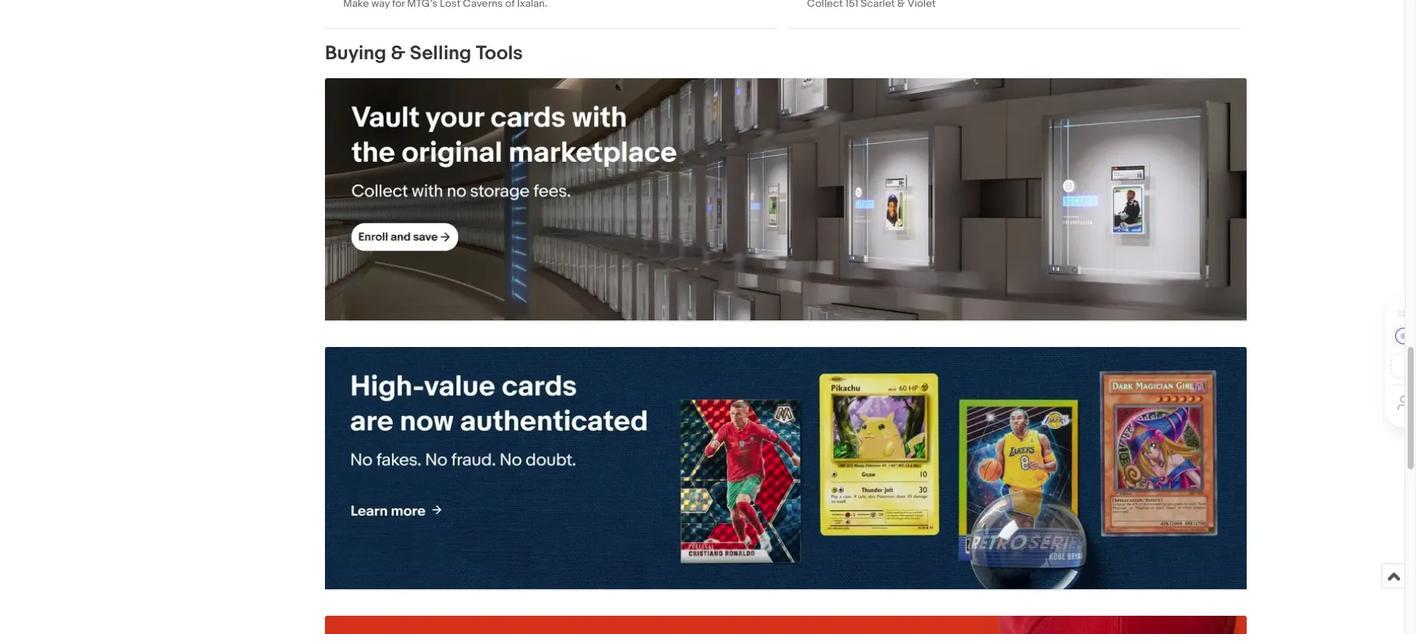 Task type: describe. For each thing, give the bounding box(es) containing it.
buying & selling tools
[[325, 42, 523, 65]]

buying
[[325, 42, 386, 65]]

vault image image
[[325, 78, 1247, 320]]

&
[[391, 42, 405, 65]]

high-value cards are now authenticated. learn more here. image
[[325, 347, 1247, 589]]

none text field ebay live image
[[325, 616, 1247, 634]]

selling
[[410, 42, 472, 65]]



Task type: vqa. For each thing, say whether or not it's contained in the screenshot.
And
no



Task type: locate. For each thing, give the bounding box(es) containing it.
None text field
[[325, 0, 777, 28], [325, 78, 1247, 321], [325, 616, 1247, 634], [325, 0, 777, 28]]

tools
[[476, 42, 523, 65]]

none text field high-value cards are now authenticated. learn more here.
[[325, 347, 1247, 590]]

None text field
[[789, 0, 1241, 28], [325, 347, 1247, 590], [789, 0, 1241, 28]]

none text field vault image
[[325, 78, 1247, 321]]

ebay live image image
[[325, 616, 1247, 634]]



